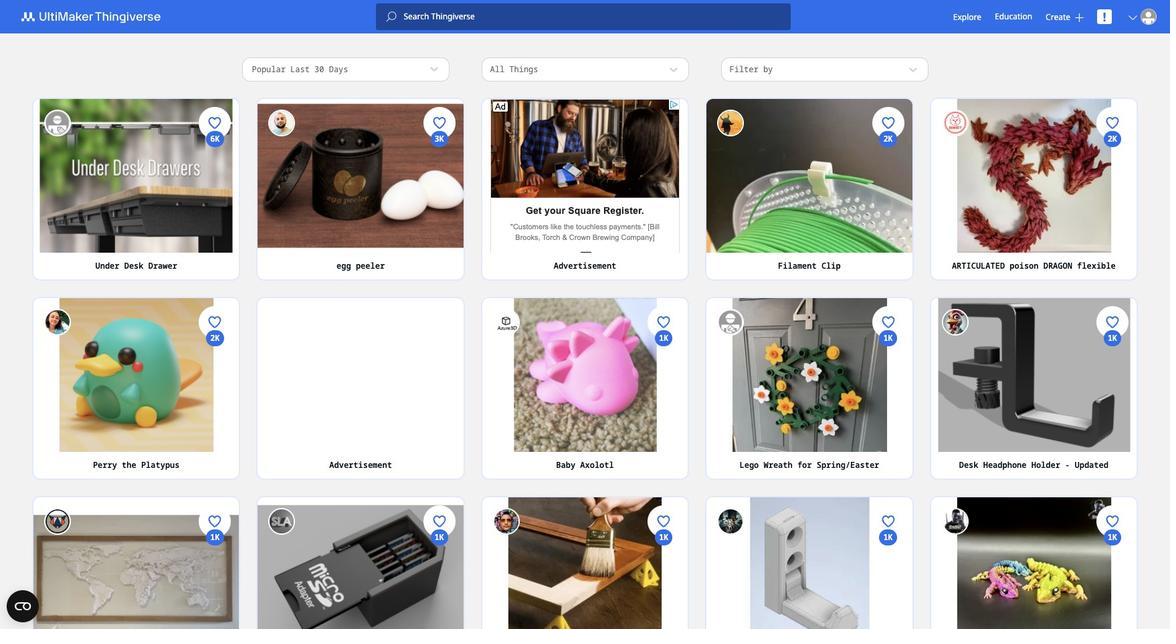 Task type: locate. For each thing, give the bounding box(es) containing it.
2 14 from the left
[[883, 430, 893, 441]]

9 down 851
[[661, 430, 666, 441]]

3k
[[435, 133, 444, 144]]

days
[[329, 64, 348, 75]]

desk left headphone
[[959, 459, 978, 471]]

thumbnail representing egg peeler image
[[258, 99, 463, 253]]

filter by
[[730, 64, 773, 75]]

thumbnail representing filament clip image
[[707, 99, 912, 253]]

popular
[[252, 64, 286, 75]]

axolotl
[[580, 459, 614, 471]]

0 vertical spatial desk
[[124, 260, 143, 271]]

avatar image for thumbnail representing topographic world map
[[44, 508, 71, 535]]

perry the platypus link
[[33, 452, 239, 479]]

avatar image for 'thumbnail representing filament clip'
[[717, 110, 744, 136]]

2k for 14
[[210, 332, 220, 344]]

851
[[657, 381, 671, 393]]

1k for thumbnail representing foldable wall hook 2024 (print in place)
[[883, 532, 893, 543]]

avatar image for the thumbnail representing under desk drawer
[[44, 110, 71, 136]]

1k
[[435, 182, 444, 193], [883, 182, 893, 193], [1108, 182, 1117, 193], [659, 332, 669, 344], [883, 332, 893, 344], [1108, 332, 1117, 344], [210, 532, 220, 543], [435, 532, 444, 543], [659, 532, 669, 543], [883, 532, 893, 543], [1108, 532, 1117, 543]]

desk headphone holder - updated link
[[931, 452, 1137, 479]]

1 horizontal spatial advertisement
[[554, 260, 616, 271]]

1 14 from the left
[[210, 430, 220, 441]]

881
[[208, 580, 222, 592]]

egg
[[337, 260, 351, 271]]

1 vertical spatial desk
[[959, 459, 978, 471]]

9 down 792
[[1110, 430, 1115, 441]]

1 vertical spatial advertisement
[[329, 459, 392, 471]]

1 horizontal spatial 14
[[883, 430, 893, 441]]

9 up flexible
[[1110, 231, 1115, 242]]

14 down 790
[[210, 430, 220, 441]]

articulated poison dragon flexible link
[[931, 253, 1137, 280]]

avatar image
[[1141, 9, 1157, 25], [44, 110, 71, 136], [269, 110, 295, 136], [717, 110, 744, 136], [942, 110, 968, 136], [44, 309, 71, 336], [493, 309, 520, 336], [717, 309, 744, 336], [942, 309, 968, 336], [44, 508, 71, 535], [269, 508, 295, 535], [493, 508, 520, 535], [717, 508, 744, 535], [942, 508, 968, 535]]

drawer
[[148, 260, 177, 271]]

desk inside under desk drawer link
[[124, 260, 143, 271]]

thumbnail representing paint piramides image
[[482, 497, 688, 630]]

filter
[[730, 64, 758, 75]]

2k
[[883, 133, 893, 144], [1108, 133, 1117, 144], [210, 332, 220, 344]]

1 horizontal spatial 2k
[[883, 133, 893, 144]]

avatar image for thumbnail representing articulated poison dragon flexible
[[942, 110, 968, 136]]

egg peeler
[[337, 260, 385, 271]]

articulated
[[952, 260, 1005, 271]]

the
[[122, 459, 136, 471]]

0 horizontal spatial 2k
[[210, 332, 220, 344]]

36
[[435, 231, 444, 242]]

0 horizontal spatial 14
[[210, 430, 220, 441]]

desk
[[124, 260, 143, 271], [959, 459, 978, 471]]

advertisement element
[[490, 99, 680, 316]]

baby
[[556, 459, 575, 471]]

wreath
[[764, 459, 793, 471]]

filament clip
[[778, 260, 841, 271]]

thumbnail representing lego wreath for spring/easter image
[[707, 298, 912, 452]]

0 horizontal spatial desk
[[124, 260, 143, 271]]

filament clip link
[[707, 253, 912, 280]]

avatar image for thumbnail representing sd card holder /ru
[[269, 508, 295, 535]]

updated
[[1075, 459, 1108, 471]]

popular last 30 days
[[252, 64, 348, 75]]

articulated poison dragon flexible
[[952, 260, 1116, 271]]

14
[[210, 430, 220, 441], [883, 430, 893, 441]]

!
[[1103, 9, 1106, 25]]

desk right 'under'
[[124, 260, 143, 271]]

dragon
[[1043, 260, 1072, 271]]

advertisement
[[554, 260, 616, 271], [329, 459, 392, 471]]

9 for 1k
[[1110, 231, 1115, 242]]

2k for 8
[[883, 133, 893, 144]]

baby axolotl
[[556, 459, 614, 471]]

1 horizontal spatial desk
[[959, 459, 978, 471]]

9
[[1110, 231, 1115, 242], [661, 430, 666, 441], [1110, 430, 1115, 441]]

all things
[[490, 64, 538, 75]]

14 for lego wreath for spring/easter
[[883, 430, 893, 441]]

2k for 9
[[1108, 133, 1117, 144]]

filament
[[778, 260, 817, 271]]

lego wreath for spring/easter link
[[707, 452, 912, 479]]

2 horizontal spatial 2k
[[1108, 133, 1117, 144]]

avatar image for thumbnail representing lego wreath for spring/easter
[[717, 309, 744, 336]]

1k for thumbnail representing sd card holder /ru
[[435, 532, 444, 543]]

egg peeler link
[[258, 253, 463, 280]]

14 down 923
[[883, 430, 893, 441]]

4k
[[210, 182, 220, 193]]

avatar image for thumbnail representing foldable wall hook 2024 (print in place)
[[717, 508, 744, 535]]

0 horizontal spatial advertisement
[[329, 459, 392, 471]]



Task type: vqa. For each thing, say whether or not it's contained in the screenshot.
on to the bottom
no



Task type: describe. For each thing, give the bounding box(es) containing it.
1k for thumbnail representing paint piramides
[[659, 532, 669, 543]]

all
[[490, 64, 504, 75]]

headphone
[[983, 459, 1027, 471]]

open widget image
[[7, 591, 39, 623]]

avatar image for thumbnail representing little grass dragon - articulated - print in place - flexi - no supports - fantasy
[[942, 508, 968, 535]]

lego wreath for spring/easter
[[740, 459, 879, 471]]

search control image
[[386, 11, 397, 22]]

8
[[886, 231, 891, 242]]

under desk drawer
[[95, 260, 177, 271]]

717
[[432, 580, 447, 592]]

for
[[797, 459, 812, 471]]

desk headphone holder - updated
[[959, 459, 1108, 471]]

avatar image for thumbnail representing desk headphone holder - updated
[[942, 309, 968, 336]]

avatar image for thumbnail representing paint piramides
[[493, 508, 520, 535]]

things
[[509, 64, 538, 75]]

baby axolotl link
[[482, 452, 688, 479]]

790
[[208, 381, 222, 393]]

avatar image for thumbnail representing perry the platypus
[[44, 309, 71, 336]]

thumbnail representing articulated poison dragon flexible image
[[931, 99, 1137, 253]]

under
[[95, 260, 119, 271]]

explore button
[[953, 11, 981, 22]]

desk inside the "desk headphone holder - updated" link
[[959, 459, 978, 471]]

last
[[290, 64, 310, 75]]

thumbnail representing desk headphone holder - updated image
[[931, 298, 1137, 452]]

create button
[[1046, 11, 1084, 22]]

54
[[210, 231, 220, 242]]

clip
[[821, 260, 841, 271]]

plusicon image
[[1075, 13, 1084, 22]]

education
[[995, 11, 1032, 22]]

9 for 851
[[661, 430, 666, 441]]

makerbot logo image
[[13, 9, 177, 25]]

by
[[763, 64, 773, 75]]

lego
[[740, 459, 759, 471]]

perry the platypus
[[93, 459, 180, 471]]

perry
[[93, 459, 117, 471]]

filter by button
[[721, 58, 928, 82]]

create
[[1046, 11, 1070, 22]]

30
[[314, 64, 324, 75]]

-
[[1065, 459, 1070, 471]]

education link
[[995, 9, 1032, 24]]

peeler
[[356, 260, 385, 271]]

901
[[657, 580, 671, 592]]

under desk drawer link
[[33, 253, 239, 280]]

thumbnail representing topographic world map image
[[33, 497, 239, 630]]

thumbnail representing foldable wall hook 2024 (print in place) image
[[707, 497, 912, 630]]

all things button
[[481, 58, 689, 82]]

avatar image for thumbnail representing baby axolotl
[[493, 309, 520, 336]]

platypus
[[141, 459, 180, 471]]

thumbnail representing baby axolotl image
[[482, 298, 688, 452]]

Search Thingiverse text field
[[397, 11, 791, 22]]

671
[[1105, 580, 1120, 592]]

! link
[[1097, 9, 1112, 25]]

thumbnail representing under desk drawer image
[[33, 99, 239, 253]]

flexible
[[1077, 260, 1116, 271]]

923
[[881, 381, 895, 393]]

14 for perry the platypus
[[210, 430, 220, 441]]

1k for thumbnail representing little grass dragon - articulated - print in place - flexi - no supports - fantasy
[[1108, 532, 1117, 543]]

avatar image for thumbnail representing egg peeler
[[269, 110, 295, 136]]

6k
[[210, 133, 220, 144]]

poison
[[1010, 260, 1039, 271]]

0 vertical spatial advertisement
[[554, 260, 616, 271]]

1k for thumbnail representing desk headphone holder - updated
[[1108, 332, 1117, 344]]

thumbnail representing little grass dragon - articulated - print in place - flexi - no supports - fantasy image
[[931, 497, 1137, 630]]

thumbnail representing perry the platypus image
[[33, 298, 239, 452]]

1k for thumbnail representing baby axolotl
[[659, 332, 669, 344]]

spring/easter
[[817, 459, 879, 471]]

explore
[[953, 11, 981, 22]]

792
[[1105, 381, 1120, 393]]

1k for thumbnail representing topographic world map
[[210, 532, 220, 543]]

thumbnail representing sd card holder /ru image
[[258, 497, 463, 630]]

holder
[[1031, 459, 1060, 471]]

1k for thumbnail representing lego wreath for spring/easter
[[883, 332, 893, 344]]



